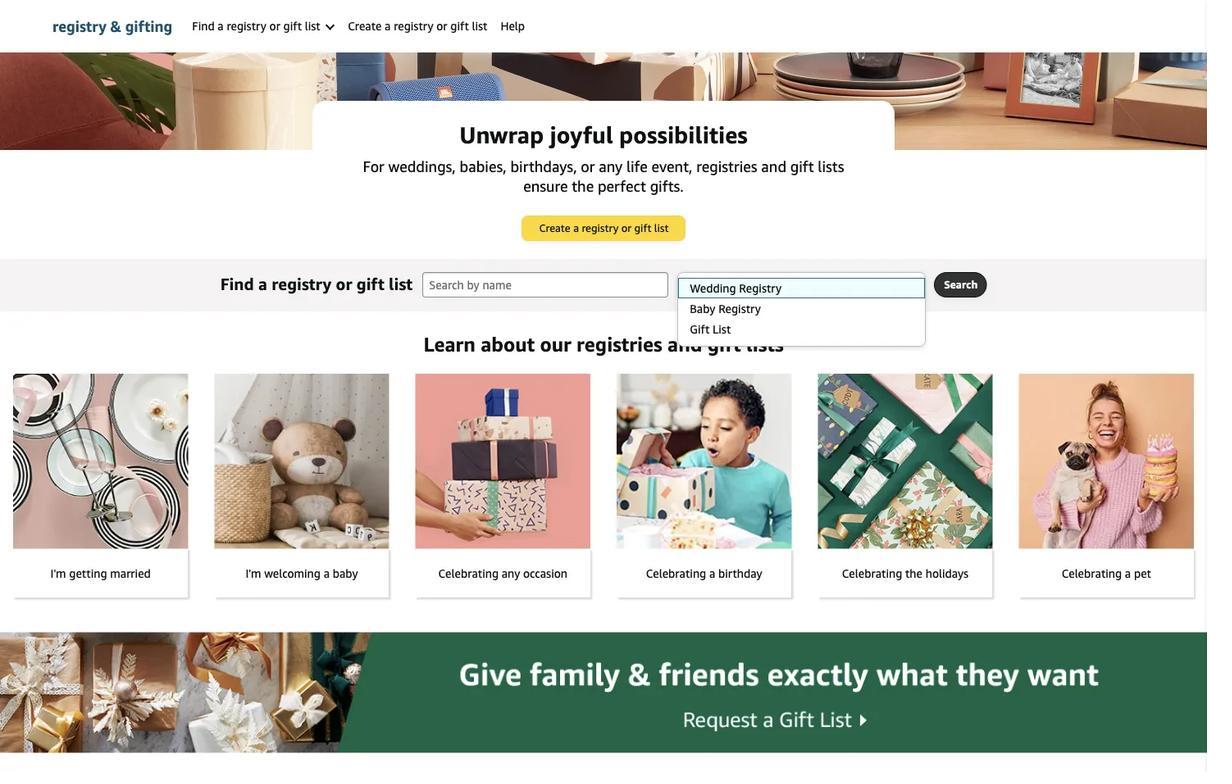 Task type: describe. For each thing, give the bounding box(es) containing it.
wrapped holiday gifts with name tags image
[[818, 374, 993, 549]]

and inside for weddings, babies, birthdays, or any life event, registries and gift lists ensure the perfect gifts.
[[762, 158, 787, 175]]

event,
[[652, 158, 693, 175]]

list
[[713, 323, 731, 336]]

babies,
[[460, 158, 507, 175]]

registries inside for weddings, babies, birthdays, or any life event, registries and gift lists ensure the perfect gifts.
[[697, 158, 758, 175]]

by
[[724, 278, 735, 291]]

celebrating for celebrating the holidays
[[842, 567, 903, 580]]

0 horizontal spatial create a registry or gift list link
[[342, 0, 494, 53]]

celebrating a pet link
[[1019, 374, 1194, 598]]

married
[[110, 567, 151, 580]]

celebrating for celebrating any occasion
[[439, 567, 499, 580]]

0 horizontal spatial find
[[192, 19, 215, 33]]

search for search
[[944, 278, 978, 291]]

registry & gifting link
[[53, 0, 173, 53]]

perfect
[[598, 177, 646, 195]]

Search submit
[[935, 273, 986, 297]]

registry & gifting
[[53, 17, 173, 35]]

i'm welcoming a baby
[[246, 567, 358, 580]]

the inside for weddings, babies, birthdays, or any life event, registries and gift lists ensure the perfect gifts.
[[572, 177, 594, 195]]

search for search by
[[688, 278, 721, 291]]

weddings,
[[388, 158, 456, 175]]

wedding registry option
[[678, 278, 926, 299]]

1 vertical spatial create
[[539, 222, 571, 235]]

celebrating a birthday
[[646, 567, 763, 580]]

dropdown image
[[909, 281, 917, 288]]

gifts.
[[650, 177, 684, 195]]

learn about our registries and gift lists
[[424, 333, 784, 356]]

wedding
[[690, 282, 736, 295]]

a inside 'link'
[[709, 567, 716, 580]]

celebrating for celebrating a birthday
[[646, 567, 706, 580]]

help link
[[494, 0, 532, 53]]

1 vertical spatial any
[[502, 567, 520, 580]]

i'm getting married link
[[13, 374, 188, 598]]

0 horizontal spatial and
[[668, 333, 703, 356]]

custom gift boxes and confetti image
[[0, 0, 1208, 150]]

wedding registry link
[[679, 278, 926, 299]]

baby nursery with crib and teddy bear image
[[214, 374, 389, 549]]

for weddings, babies, birthdays, or any life event, registries and gift lists ensure the perfect gifts.
[[363, 158, 845, 195]]

occasion
[[523, 567, 568, 580]]

celebrating for celebrating a pet
[[1062, 567, 1122, 580]]

1 vertical spatial find
[[220, 274, 254, 294]]

a hand holding a stack of wraped gifts image
[[416, 374, 591, 549]]

a pair of champagne flutes on top of plates with ribbon image
[[13, 374, 188, 549]]

celebrating a pet
[[1062, 567, 1152, 580]]



Task type: vqa. For each thing, say whether or not it's contained in the screenshot.
'First and last name' text box
no



Task type: locate. For each thing, give the bounding box(es) containing it.
1 celebrating from the left
[[439, 567, 499, 580]]

find a registry or gift list
[[192, 19, 323, 33], [220, 274, 413, 294]]

1 vertical spatial and
[[668, 333, 703, 356]]

a child opening a birthday present image
[[617, 374, 792, 549]]

i'm for i'm getting married
[[50, 567, 66, 580]]

i'm left getting
[[50, 567, 66, 580]]

wedding registry baby registry gift list
[[690, 282, 782, 336]]

1 horizontal spatial the
[[906, 567, 923, 580]]

celebrating the holidays link
[[818, 374, 993, 598]]

search by
[[688, 278, 735, 291]]

3 celebrating from the left
[[842, 567, 903, 580]]

registries right our
[[577, 333, 663, 356]]

celebrating left occasion
[[439, 567, 499, 580]]

the right ensure
[[572, 177, 594, 195]]

0 vertical spatial any
[[599, 158, 623, 175]]

1 horizontal spatial and
[[762, 158, 787, 175]]

or inside for weddings, babies, birthdays, or any life event, registries and gift lists ensure the perfect gifts.
[[581, 158, 595, 175]]

1 horizontal spatial create a registry or gift list link
[[523, 217, 685, 240]]

i'm for i'm welcoming a baby
[[246, 567, 261, 580]]

baby
[[333, 567, 358, 580]]

about
[[481, 333, 535, 356]]

the
[[572, 177, 594, 195], [906, 567, 923, 580]]

lists inside for weddings, babies, birthdays, or any life event, registries and gift lists ensure the perfect gifts.
[[818, 158, 845, 175]]

search
[[688, 278, 721, 291], [944, 278, 978, 291]]

request a gift list image
[[0, 633, 1208, 753]]

i'm getting married
[[50, 567, 151, 580]]

gift inside for weddings, babies, birthdays, or any life event, registries and gift lists ensure the perfect gifts.
[[791, 158, 814, 175]]

joyful
[[550, 121, 613, 149]]

celebrating any occasion
[[439, 567, 568, 580]]

1 horizontal spatial find
[[220, 274, 254, 294]]

1 i'm from the left
[[50, 567, 66, 580]]

1 horizontal spatial create a registry or gift list
[[539, 222, 669, 235]]

birthdays,
[[511, 158, 577, 175]]

0 vertical spatial lists
[[818, 158, 845, 175]]

welcoming
[[264, 567, 321, 580]]

0 vertical spatial create a registry or gift list link
[[342, 0, 494, 53]]

celebrating the holidays
[[842, 567, 969, 580]]

1 horizontal spatial search
[[944, 278, 978, 291]]

any inside for weddings, babies, birthdays, or any life event, registries and gift lists ensure the perfect gifts.
[[599, 158, 623, 175]]

0 horizontal spatial search
[[688, 278, 721, 291]]

registry
[[53, 17, 106, 35], [227, 19, 266, 33], [394, 19, 434, 33], [582, 222, 619, 235], [272, 274, 332, 294]]

celebrating inside 'link'
[[646, 567, 706, 580]]

i'm left welcoming
[[246, 567, 261, 580]]

create a registry or gift list link
[[342, 0, 494, 53], [523, 217, 685, 240]]

baby registry link
[[679, 299, 926, 319]]

gift
[[690, 323, 710, 336]]

holidays
[[926, 567, 969, 580]]

0 horizontal spatial create a registry or gift list
[[348, 19, 488, 33]]

the left holidays
[[906, 567, 923, 580]]

list box containing wedding registry
[[678, 278, 926, 340]]

registries down possibilities
[[697, 158, 758, 175]]

find a registry or gift list link
[[186, 0, 342, 53]]

life
[[627, 158, 648, 175]]

1 search from the left
[[688, 278, 721, 291]]

or
[[269, 19, 280, 33], [437, 19, 448, 33], [581, 158, 595, 175], [622, 222, 632, 235], [336, 274, 352, 294]]

2 celebrating from the left
[[646, 567, 706, 580]]

1 vertical spatial lists
[[746, 333, 784, 356]]

and
[[762, 158, 787, 175], [668, 333, 703, 356]]

0 horizontal spatial create
[[348, 19, 382, 33]]

registry
[[739, 282, 782, 295], [719, 302, 761, 316]]

&
[[110, 17, 121, 35]]

create a registry or gift list
[[348, 19, 488, 33], [539, 222, 669, 235]]

2 i'm from the left
[[246, 567, 261, 580]]

lists
[[818, 158, 845, 175], [746, 333, 784, 356]]

0 horizontal spatial any
[[502, 567, 520, 580]]

2 search from the left
[[944, 278, 978, 291]]

pet parent with dog and dessert image
[[1019, 374, 1194, 549]]

any
[[599, 158, 623, 175], [502, 567, 520, 580]]

0 vertical spatial and
[[762, 158, 787, 175]]

our
[[540, 333, 572, 356]]

learn
[[424, 333, 476, 356]]

ensure
[[524, 177, 568, 195]]

pet
[[1134, 567, 1152, 580]]

help
[[501, 19, 525, 33]]

0 horizontal spatial the
[[572, 177, 594, 195]]

0 horizontal spatial i'm
[[50, 567, 66, 580]]

any left occasion
[[502, 567, 520, 580]]

0 vertical spatial find
[[192, 19, 215, 33]]

unwrap
[[460, 121, 544, 149]]

4 celebrating from the left
[[1062, 567, 1122, 580]]

0 horizontal spatial lists
[[746, 333, 784, 356]]

1 vertical spatial the
[[906, 567, 923, 580]]

i'm welcoming a baby link
[[214, 374, 389, 598]]

baby
[[690, 302, 716, 316]]

registry right by
[[739, 282, 782, 295]]

0 vertical spatial registries
[[697, 158, 758, 175]]

1 horizontal spatial registries
[[697, 158, 758, 175]]

celebrating left holidays
[[842, 567, 903, 580]]

0 vertical spatial find a registry or gift list
[[192, 19, 323, 33]]

i'm
[[50, 567, 66, 580], [246, 567, 261, 580]]

registries
[[697, 158, 758, 175], [577, 333, 663, 356]]

1 horizontal spatial create
[[539, 222, 571, 235]]

list
[[305, 19, 320, 33], [472, 19, 488, 33], [654, 222, 669, 235], [389, 274, 413, 294]]

celebrating left birthday
[[646, 567, 706, 580]]

for
[[363, 158, 385, 175]]

1 vertical spatial find a registry or gift list
[[220, 274, 413, 294]]

0 vertical spatial create
[[348, 19, 382, 33]]

0 vertical spatial registry
[[739, 282, 782, 295]]

celebrating
[[439, 567, 499, 580], [646, 567, 706, 580], [842, 567, 903, 580], [1062, 567, 1122, 580]]

gifting
[[125, 17, 173, 35]]

1 horizontal spatial lists
[[818, 158, 845, 175]]

1 vertical spatial create a registry or gift list
[[539, 222, 669, 235]]

celebrating any occasion link
[[416, 374, 591, 598]]

celebrating left pet
[[1062, 567, 1122, 580]]

0 vertical spatial create a registry or gift list
[[348, 19, 488, 33]]

any up perfect
[[599, 158, 623, 175]]

birthday
[[719, 567, 763, 580]]

a
[[218, 19, 224, 33], [385, 19, 391, 33], [574, 222, 579, 235], [258, 274, 267, 294], [324, 567, 330, 580], [709, 567, 716, 580], [1125, 567, 1131, 580]]

0 horizontal spatial registries
[[577, 333, 663, 356]]

1 horizontal spatial i'm
[[246, 567, 261, 580]]

0 vertical spatial the
[[572, 177, 594, 195]]

celebrating a birthday link
[[617, 374, 792, 598]]

search right dropdown icon
[[944, 278, 978, 291]]

unwrap joyful possibilities
[[460, 121, 748, 149]]

Search by name text field
[[423, 272, 669, 298]]

1 vertical spatial create a registry or gift list link
[[523, 217, 685, 240]]

1 vertical spatial registry
[[719, 302, 761, 316]]

search up the baby on the right top of page
[[688, 278, 721, 291]]

gift list link
[[679, 319, 926, 340]]

1 vertical spatial registries
[[577, 333, 663, 356]]

getting
[[69, 567, 107, 580]]

list box
[[678, 278, 926, 340]]

1 horizontal spatial any
[[599, 158, 623, 175]]

registry down by
[[719, 302, 761, 316]]

find
[[192, 19, 215, 33], [220, 274, 254, 294]]

possibilities
[[619, 121, 748, 149]]

gift
[[283, 19, 302, 33], [451, 19, 469, 33], [791, 158, 814, 175], [635, 222, 652, 235], [357, 274, 385, 294], [708, 333, 741, 356]]

create
[[348, 19, 382, 33], [539, 222, 571, 235]]



